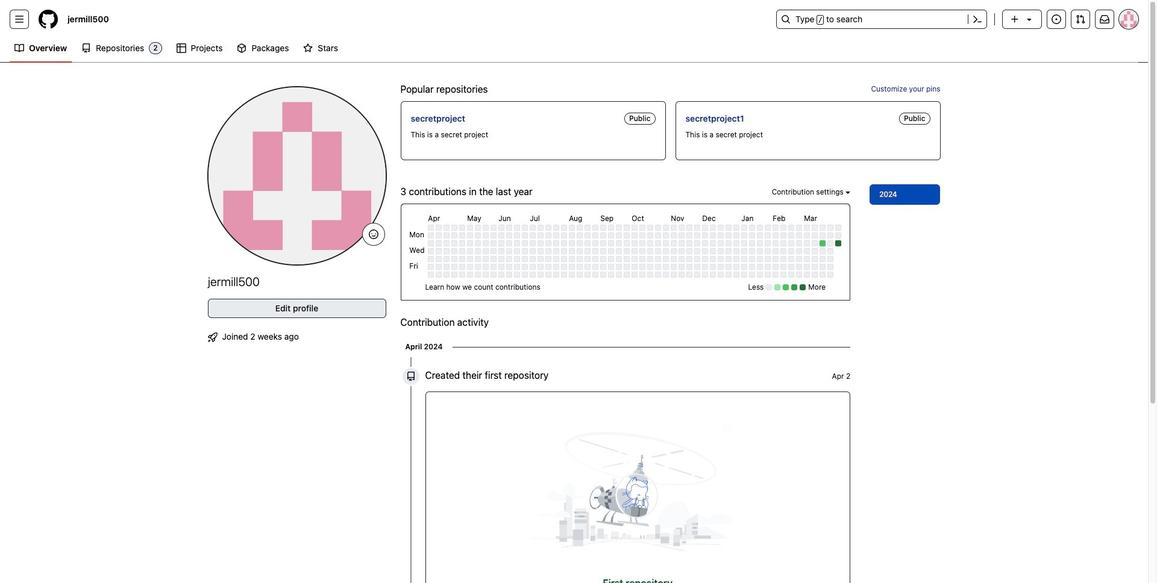 Task type: locate. For each thing, give the bounding box(es) containing it.
repo image
[[81, 43, 91, 53]]

star image
[[303, 43, 313, 53]]

grid
[[408, 212, 844, 280]]

package image
[[237, 43, 247, 53]]

command palette image
[[973, 14, 983, 24]]

cell
[[428, 225, 434, 231], [436, 225, 442, 231], [444, 225, 450, 231], [452, 225, 458, 231], [460, 225, 466, 231], [467, 225, 473, 231], [475, 225, 481, 231], [483, 225, 489, 231], [491, 225, 497, 231], [499, 225, 505, 231], [507, 225, 513, 231], [514, 225, 520, 231], [522, 225, 528, 231], [530, 225, 536, 231], [538, 225, 544, 231], [546, 225, 552, 231], [554, 225, 560, 231], [561, 225, 567, 231], [569, 225, 575, 231], [577, 225, 583, 231], [585, 225, 591, 231], [593, 225, 599, 231], [601, 225, 607, 231], [608, 225, 614, 231], [616, 225, 622, 231], [624, 225, 630, 231], [632, 225, 638, 231], [640, 225, 646, 231], [648, 225, 654, 231], [655, 225, 662, 231], [663, 225, 669, 231], [671, 225, 677, 231], [679, 225, 685, 231], [687, 225, 693, 231], [695, 225, 701, 231], [703, 225, 709, 231], [710, 225, 716, 231], [718, 225, 724, 231], [726, 225, 732, 231], [734, 225, 740, 231], [742, 225, 748, 231], [750, 225, 756, 231], [757, 225, 763, 231], [765, 225, 771, 231], [773, 225, 779, 231], [781, 225, 787, 231], [789, 225, 795, 231], [797, 225, 803, 231], [804, 225, 810, 231], [812, 225, 818, 231], [820, 225, 826, 231], [828, 225, 834, 231], [836, 225, 842, 231], [428, 233, 434, 239], [436, 233, 442, 239], [444, 233, 450, 239], [452, 233, 458, 239], [460, 233, 466, 239], [467, 233, 473, 239], [475, 233, 481, 239], [483, 233, 489, 239], [491, 233, 497, 239], [499, 233, 505, 239], [507, 233, 513, 239], [514, 233, 520, 239], [522, 233, 528, 239], [530, 233, 536, 239], [538, 233, 544, 239], [546, 233, 552, 239], [554, 233, 560, 239], [561, 233, 567, 239], [569, 233, 575, 239], [577, 233, 583, 239], [585, 233, 591, 239], [593, 233, 599, 239], [601, 233, 607, 239], [608, 233, 614, 239], [616, 233, 622, 239], [624, 233, 630, 239], [632, 233, 638, 239], [640, 233, 646, 239], [648, 233, 654, 239], [655, 233, 662, 239], [663, 233, 669, 239], [671, 233, 677, 239], [679, 233, 685, 239], [687, 233, 693, 239], [695, 233, 701, 239], [703, 233, 709, 239], [710, 233, 716, 239], [718, 233, 724, 239], [726, 233, 732, 239], [734, 233, 740, 239], [742, 233, 748, 239], [750, 233, 756, 239], [757, 233, 763, 239], [765, 233, 771, 239], [773, 233, 779, 239], [781, 233, 787, 239], [789, 233, 795, 239], [797, 233, 803, 239], [804, 233, 810, 239], [812, 233, 818, 239], [820, 233, 826, 239], [828, 233, 834, 239], [836, 233, 842, 239], [428, 241, 434, 247], [436, 241, 442, 247], [444, 241, 450, 247], [452, 241, 458, 247], [460, 241, 466, 247], [467, 241, 473, 247], [475, 241, 481, 247], [483, 241, 489, 247], [491, 241, 497, 247], [499, 241, 505, 247], [507, 241, 513, 247], [514, 241, 520, 247], [522, 241, 528, 247], [530, 241, 536, 247], [538, 241, 544, 247], [546, 241, 552, 247], [554, 241, 560, 247], [561, 241, 567, 247], [569, 241, 575, 247], [577, 241, 583, 247], [585, 241, 591, 247], [593, 241, 599, 247], [601, 241, 607, 247], [608, 241, 614, 247], [616, 241, 622, 247], [624, 241, 630, 247], [632, 241, 638, 247], [640, 241, 646, 247], [648, 241, 654, 247], [655, 241, 662, 247], [663, 241, 669, 247], [671, 241, 677, 247], [679, 241, 685, 247], [687, 241, 693, 247], [695, 241, 701, 247], [703, 241, 709, 247], [710, 241, 716, 247], [718, 241, 724, 247], [726, 241, 732, 247], [734, 241, 740, 247], [742, 241, 748, 247], [750, 241, 756, 247], [757, 241, 763, 247], [765, 241, 771, 247], [773, 241, 779, 247], [781, 241, 787, 247], [789, 241, 795, 247], [797, 241, 803, 247], [804, 241, 810, 247], [812, 241, 818, 247], [820, 241, 826, 247], [828, 241, 834, 247], [836, 241, 842, 247], [428, 249, 434, 255], [436, 249, 442, 255], [444, 249, 450, 255], [452, 249, 458, 255], [460, 249, 466, 255], [467, 249, 473, 255], [475, 249, 481, 255], [483, 249, 489, 255], [491, 249, 497, 255], [499, 249, 505, 255], [507, 249, 513, 255], [514, 249, 520, 255], [522, 249, 528, 255], [530, 249, 536, 255], [538, 249, 544, 255], [546, 249, 552, 255], [554, 249, 560, 255], [561, 249, 567, 255], [569, 249, 575, 255], [577, 249, 583, 255], [585, 249, 591, 255], [593, 249, 599, 255], [601, 249, 607, 255], [608, 249, 614, 255], [616, 249, 622, 255], [624, 249, 630, 255], [632, 249, 638, 255], [640, 249, 646, 255], [648, 249, 654, 255], [655, 249, 662, 255], [663, 249, 669, 255], [671, 249, 677, 255], [679, 249, 685, 255], [687, 249, 693, 255], [695, 249, 701, 255], [703, 249, 709, 255], [710, 249, 716, 255], [718, 249, 724, 255], [726, 249, 732, 255], [734, 249, 740, 255], [742, 249, 748, 255], [750, 249, 756, 255], [757, 249, 763, 255], [765, 249, 771, 255], [773, 249, 779, 255], [781, 249, 787, 255], [789, 249, 795, 255], [797, 249, 803, 255], [804, 249, 810, 255], [812, 249, 818, 255], [820, 249, 826, 255], [828, 249, 834, 255], [428, 256, 434, 262], [436, 256, 442, 262], [444, 256, 450, 262], [452, 256, 458, 262], [460, 256, 466, 262], [467, 256, 473, 262], [475, 256, 481, 262], [483, 256, 489, 262], [491, 256, 497, 262], [499, 256, 505, 262], [507, 256, 513, 262], [514, 256, 520, 262], [522, 256, 528, 262], [530, 256, 536, 262], [538, 256, 544, 262], [546, 256, 552, 262], [554, 256, 560, 262], [561, 256, 567, 262], [569, 256, 575, 262], [577, 256, 583, 262], [585, 256, 591, 262], [593, 256, 599, 262], [601, 256, 607, 262], [608, 256, 614, 262], [616, 256, 622, 262], [624, 256, 630, 262], [632, 256, 638, 262], [640, 256, 646, 262], [648, 256, 654, 262], [655, 256, 662, 262], [663, 256, 669, 262], [671, 256, 677, 262], [679, 256, 685, 262], [687, 256, 693, 262], [695, 256, 701, 262], [703, 256, 709, 262], [710, 256, 716, 262], [718, 256, 724, 262], [726, 256, 732, 262], [734, 256, 740, 262], [742, 256, 748, 262], [750, 256, 756, 262], [757, 256, 763, 262], [765, 256, 771, 262], [773, 256, 779, 262], [781, 256, 787, 262], [789, 256, 795, 262], [797, 256, 803, 262], [804, 256, 810, 262], [812, 256, 818, 262], [820, 256, 826, 262], [828, 256, 834, 262], [428, 264, 434, 270], [436, 264, 442, 270], [444, 264, 450, 270], [452, 264, 458, 270], [460, 264, 466, 270], [467, 264, 473, 270], [475, 264, 481, 270], [483, 264, 489, 270], [491, 264, 497, 270], [499, 264, 505, 270], [507, 264, 513, 270], [514, 264, 520, 270], [522, 264, 528, 270], [530, 264, 536, 270], [538, 264, 544, 270], [546, 264, 552, 270], [554, 264, 560, 270], [561, 264, 567, 270], [569, 264, 575, 270], [577, 264, 583, 270], [585, 264, 591, 270], [593, 264, 599, 270], [601, 264, 607, 270], [608, 264, 614, 270], [616, 264, 622, 270], [624, 264, 630, 270], [632, 264, 638, 270], [640, 264, 646, 270], [648, 264, 654, 270], [655, 264, 662, 270], [663, 264, 669, 270], [671, 264, 677, 270], [679, 264, 685, 270], [687, 264, 693, 270], [695, 264, 701, 270], [703, 264, 709, 270], [710, 264, 716, 270], [718, 264, 724, 270], [726, 264, 732, 270], [734, 264, 740, 270], [742, 264, 748, 270], [750, 264, 756, 270], [757, 264, 763, 270], [765, 264, 771, 270], [773, 264, 779, 270], [781, 264, 787, 270], [789, 264, 795, 270], [797, 264, 803, 270], [804, 264, 810, 270], [812, 264, 818, 270], [820, 264, 826, 270], [828, 264, 834, 270], [428, 272, 434, 278], [436, 272, 442, 278], [444, 272, 450, 278], [452, 272, 458, 278], [460, 272, 466, 278], [467, 272, 473, 278], [475, 272, 481, 278], [483, 272, 489, 278], [491, 272, 497, 278], [499, 272, 505, 278], [507, 272, 513, 278], [514, 272, 520, 278], [522, 272, 528, 278], [530, 272, 536, 278], [538, 272, 544, 278], [546, 272, 552, 278], [554, 272, 560, 278], [561, 272, 567, 278], [569, 272, 575, 278], [577, 272, 583, 278], [585, 272, 591, 278], [593, 272, 599, 278], [601, 272, 607, 278], [608, 272, 614, 278], [616, 272, 622, 278], [624, 272, 630, 278], [632, 272, 638, 278], [640, 272, 646, 278], [648, 272, 654, 278], [655, 272, 662, 278], [663, 272, 669, 278], [671, 272, 677, 278], [679, 272, 685, 278], [687, 272, 693, 278], [695, 272, 701, 278], [703, 272, 709, 278], [710, 272, 716, 278], [718, 272, 724, 278], [726, 272, 732, 278], [734, 272, 740, 278], [742, 272, 748, 278], [750, 272, 756, 278], [757, 272, 763, 278], [765, 272, 771, 278], [773, 272, 779, 278], [781, 272, 787, 278], [789, 272, 795, 278], [797, 272, 803, 278], [804, 272, 810, 278], [812, 272, 818, 278], [820, 272, 826, 278], [828, 272, 834, 278]]

git pull request image
[[1076, 14, 1086, 24]]

smiley image
[[369, 230, 378, 239]]



Task type: describe. For each thing, give the bounding box(es) containing it.
rocket image
[[208, 333, 217, 342]]

homepage image
[[39, 10, 58, 29]]

plus image
[[1010, 14, 1020, 24]]

book image
[[14, 43, 24, 53]]

change your avatar image
[[208, 87, 386, 265]]

notifications image
[[1100, 14, 1110, 24]]

triangle down image
[[1025, 14, 1034, 24]]

congratulations on your first repository! image
[[487, 402, 789, 583]]

table image
[[176, 43, 186, 53]]

repo image
[[406, 372, 416, 382]]

issue opened image
[[1052, 14, 1062, 24]]



Task type: vqa. For each thing, say whether or not it's contained in the screenshot.
on in the '[feat] Qt Update #3183             opened on Nov 29, 2022 by Loopite'
no



